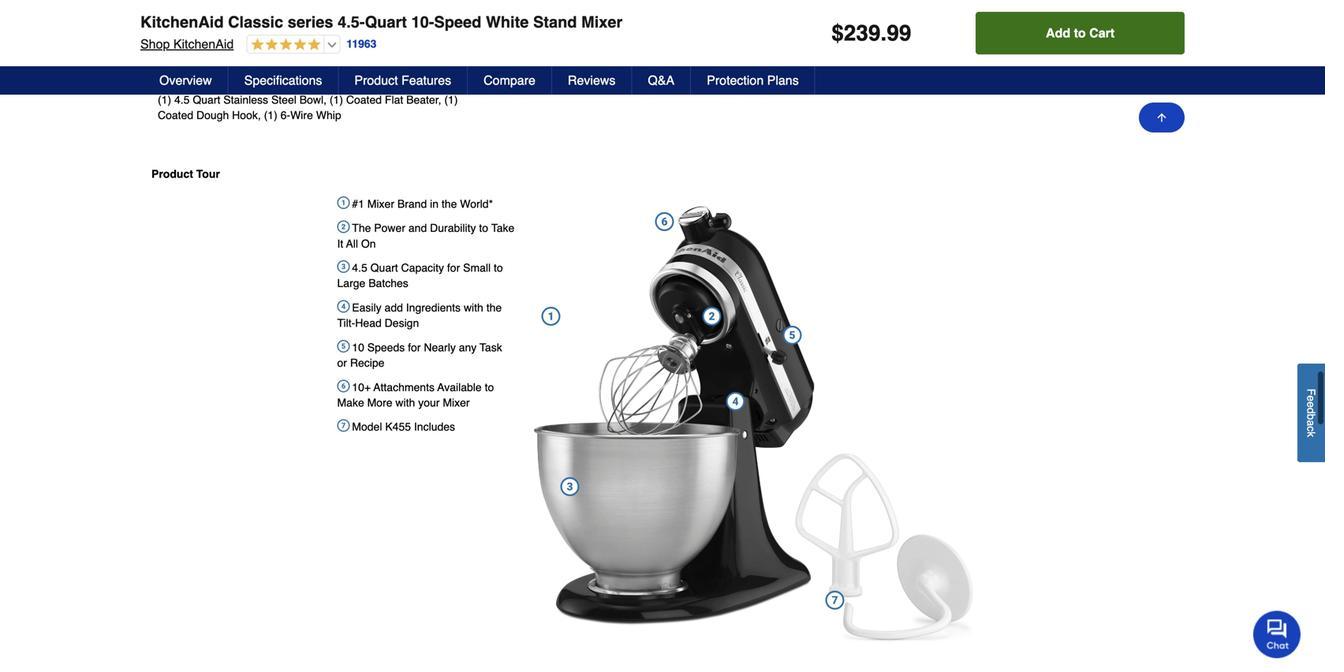 Task type: locate. For each thing, give the bounding box(es) containing it.
1 horizontal spatial coated
[[346, 94, 382, 106]]

stand
[[533, 13, 577, 31]]

protection
[[707, 73, 764, 88]]

easily add ingredients with the tilt-head design
[[337, 301, 502, 329]]

4.5 inside 4.5 quart capacity for small to large batches
[[352, 262, 367, 274]]

add to cart button
[[976, 12, 1185, 54]]

add to cart
[[1046, 26, 1115, 40]]

1 vertical spatial coated
[[158, 109, 193, 122]]

quart up 11963
[[365, 13, 407, 31]]

1 horizontal spatial for
[[447, 262, 460, 274]]

e up d
[[1305, 396, 1318, 402]]

with down attachments
[[396, 396, 415, 409]]

1 vertical spatial kitchenaid
[[173, 37, 234, 51]]

for inside 10 speeds for nearly any task or recipe
[[408, 341, 421, 354]]

kitchenaid up overview
[[173, 37, 234, 51]]

product up flat
[[355, 73, 398, 88]]

0 horizontal spatial 4.5
[[174, 94, 190, 106]]

0 horizontal spatial product
[[151, 168, 193, 180]]

0 vertical spatial for
[[447, 262, 460, 274]]

specifications button
[[229, 66, 339, 95]]

model
[[158, 74, 190, 86], [352, 421, 382, 433]]

it
[[337, 237, 343, 250]]

reviews
[[568, 73, 616, 88]]

to right add
[[1074, 26, 1086, 40]]

1 vertical spatial 4.5
[[352, 262, 367, 274]]

the
[[352, 222, 371, 235]]

and
[[409, 222, 427, 235]]

$
[[832, 21, 844, 46]]

the up task
[[487, 301, 502, 314]]

beater,
[[406, 94, 441, 106]]

10 speeds for nearly any task or recipe
[[337, 341, 502, 369]]

0 horizontal spatial mixer
[[367, 198, 394, 210]]

small
[[463, 262, 491, 274]]

brand
[[398, 198, 427, 210]]

plans
[[767, 73, 799, 88]]

0 horizontal spatial the
[[442, 198, 457, 210]]

product features button
[[339, 66, 468, 95]]

k455 for includes
[[193, 74, 219, 86]]

1 vertical spatial model
[[352, 421, 382, 433]]

tilt-
[[337, 317, 355, 329]]

4.5 down overview
[[174, 94, 190, 106]]

0 vertical spatial kitchenaid
[[140, 13, 224, 31]]

with inside 10+ attachments available to make more with your mixer
[[396, 396, 415, 409]]

the power and durability to take it all on
[[337, 222, 515, 250]]

4.5
[[174, 94, 190, 106], [352, 262, 367, 274]]

2 horizontal spatial mixer
[[582, 13, 623, 31]]

model k455 includes (1) 4.5 quart stainless steel bowl, (1) coated flat beater, (1) coated dough hook, (1) 6-wire whip
[[158, 74, 458, 122]]

mixer down available
[[443, 396, 470, 409]]

k455 up dough at top left
[[193, 74, 219, 86]]

4.5 up "large"
[[352, 262, 367, 274]]

model for model k455 includes (1) 4.5 quart stainless steel bowl, (1) coated flat beater, (1) coated dough hook, (1) 6-wire whip
[[158, 74, 190, 86]]

kitchenaid up shop kitchenaid
[[140, 13, 224, 31]]

0 vertical spatial model
[[158, 74, 190, 86]]

1 horizontal spatial 4.5
[[352, 262, 367, 274]]

model inside model k455 includes (1) 4.5 quart stainless steel bowl, (1) coated flat beater, (1) coated dough hook, (1) 6-wire whip
[[158, 74, 190, 86]]

1 horizontal spatial mixer
[[443, 396, 470, 409]]

k455
[[193, 74, 219, 86], [385, 421, 411, 433]]

coated
[[346, 94, 382, 106], [158, 109, 193, 122]]

take
[[491, 222, 515, 235]]

0 vertical spatial coated
[[346, 94, 382, 106]]

to right small
[[494, 262, 503, 274]]

product
[[355, 73, 398, 88], [151, 168, 193, 180]]

k
[[1305, 432, 1318, 437]]

mixer right stand
[[582, 13, 623, 31]]

all
[[346, 237, 358, 250]]

2 vertical spatial mixer
[[443, 396, 470, 409]]

product inside product features button
[[355, 73, 398, 88]]

1 vertical spatial product
[[151, 168, 193, 180]]

mixer inside 10+ attachments available to make more with your mixer
[[443, 396, 470, 409]]

to right available
[[485, 381, 494, 394]]

0 horizontal spatial with
[[396, 396, 415, 409]]

includes
[[222, 74, 267, 86]]

0 vertical spatial with
[[464, 301, 484, 314]]

k455 inside model k455 includes (1) 4.5 quart stainless steel bowl, (1) coated flat beater, (1) coated dough hook, (1) 6-wire whip
[[193, 74, 219, 86]]

1 vertical spatial mixer
[[367, 198, 394, 210]]

quart up dough at top left
[[193, 94, 220, 106]]

1 horizontal spatial k455
[[385, 421, 411, 433]]

the inside easily add ingredients with the tilt-head design
[[487, 301, 502, 314]]

1 e from the top
[[1305, 396, 1318, 402]]

tour
[[196, 168, 220, 180]]

stainless
[[223, 94, 268, 106]]

white
[[486, 13, 529, 31]]

shop
[[140, 37, 170, 51]]

0 horizontal spatial coated
[[158, 109, 193, 122]]

coated down overview button
[[158, 109, 193, 122]]

1 horizontal spatial model
[[352, 421, 382, 433]]

b
[[1305, 414, 1318, 420]]

1 vertical spatial quart
[[193, 94, 220, 106]]

coated left flat
[[346, 94, 382, 106]]

0 vertical spatial the
[[442, 198, 457, 210]]

1 vertical spatial k455
[[385, 421, 411, 433]]

model down shop kitchenaid
[[158, 74, 190, 86]]

0 horizontal spatial k455
[[193, 74, 219, 86]]

nearly
[[424, 341, 456, 354]]

quart up batches
[[371, 262, 398, 274]]

arrow up image
[[1156, 111, 1168, 124]]

quart
[[365, 13, 407, 31], [193, 94, 220, 106], [371, 262, 398, 274]]

#1 mixer brand in the world*
[[352, 198, 493, 210]]

cart
[[1090, 26, 1115, 40]]

1 horizontal spatial the
[[487, 301, 502, 314]]

for inside 4.5 quart capacity for small to large batches
[[447, 262, 460, 274]]

1 vertical spatial with
[[396, 396, 415, 409]]

1 horizontal spatial product
[[355, 73, 398, 88]]

model k455 includes
[[352, 421, 455, 433]]

series
[[288, 13, 333, 31]]

protection plans
[[707, 73, 799, 88]]

design
[[385, 317, 419, 329]]

1 horizontal spatial with
[[464, 301, 484, 314]]

add
[[1046, 26, 1071, 40]]

k455 down more
[[385, 421, 411, 433]]

protection plans button
[[691, 66, 816, 95]]

for left small
[[447, 262, 460, 274]]

4.5 quart capacity for small to large batches
[[337, 262, 503, 290]]

batches
[[369, 277, 409, 290]]

0 vertical spatial 4.5
[[174, 94, 190, 106]]

to left take
[[479, 222, 488, 235]]

the right in
[[442, 198, 457, 210]]

1 vertical spatial the
[[487, 301, 502, 314]]

2 vertical spatial quart
[[371, 262, 398, 274]]

flat
[[385, 94, 403, 106]]

the
[[442, 198, 457, 210], [487, 301, 502, 314]]

0 horizontal spatial model
[[158, 74, 190, 86]]

with down small
[[464, 301, 484, 314]]

compare
[[484, 73, 536, 88]]

for
[[447, 262, 460, 274], [408, 341, 421, 354]]

to
[[1074, 26, 1086, 40], [479, 222, 488, 235], [494, 262, 503, 274], [485, 381, 494, 394]]

model down more
[[352, 421, 382, 433]]

0 horizontal spatial for
[[408, 341, 421, 354]]

mixer
[[582, 13, 623, 31], [367, 198, 394, 210], [443, 396, 470, 409]]

1 vertical spatial for
[[408, 341, 421, 354]]

mixer right #1
[[367, 198, 394, 210]]

e
[[1305, 396, 1318, 402], [1305, 402, 1318, 408]]

classic
[[228, 13, 283, 31]]

product left the tour
[[151, 168, 193, 180]]

to inside 4.5 quart capacity for small to large batches
[[494, 262, 503, 274]]

for left nearly
[[408, 341, 421, 354]]

0 vertical spatial k455
[[193, 74, 219, 86]]

wire
[[290, 109, 313, 122]]

.
[[881, 21, 887, 46]]

6-
[[281, 109, 290, 122]]

2 e from the top
[[1305, 402, 1318, 408]]

kitchenaid
[[140, 13, 224, 31], [173, 37, 234, 51]]

(1)
[[158, 94, 171, 106], [330, 94, 343, 106], [444, 94, 458, 106], [264, 109, 278, 122]]

(1) right "beater,"
[[444, 94, 458, 106]]

0 vertical spatial product
[[355, 73, 398, 88]]

0 vertical spatial mixer
[[582, 13, 623, 31]]

e up the b
[[1305, 402, 1318, 408]]

overview
[[159, 73, 212, 88]]



Task type: vqa. For each thing, say whether or not it's contained in the screenshot.
Heating Fuel Tanks link
no



Task type: describe. For each thing, give the bounding box(es) containing it.
a
[[1305, 420, 1318, 426]]

compare button
[[468, 66, 552, 95]]

(1) left 6-
[[264, 109, 278, 122]]

add
[[385, 301, 403, 314]]

f e e d b a c k
[[1305, 389, 1318, 437]]

head
[[355, 317, 382, 329]]

10-
[[411, 13, 434, 31]]

$ 239 . 99
[[832, 21, 912, 46]]

includes
[[414, 421, 455, 433]]

speed
[[434, 13, 482, 31]]

10+
[[352, 381, 371, 394]]

4.5 inside model k455 includes (1) 4.5 quart stainless steel bowl, (1) coated flat beater, (1) coated dough hook, (1) 6-wire whip
[[174, 94, 190, 106]]

model for model k455 includes
[[352, 421, 382, 433]]

chat invite button image
[[1254, 610, 1302, 658]]

world*
[[460, 198, 493, 210]]

(1) up whip
[[330, 94, 343, 106]]

more
[[367, 396, 393, 409]]

4.8 stars image
[[247, 38, 321, 52]]

whip
[[316, 109, 341, 122]]

product tour
[[151, 168, 220, 180]]

available
[[437, 381, 482, 394]]

or
[[337, 357, 347, 369]]

features
[[402, 73, 451, 88]]

f e e d b a c k button
[[1298, 364, 1325, 462]]

the for in
[[442, 198, 457, 210]]

dough
[[196, 109, 229, 122]]

task
[[480, 341, 502, 354]]

the for with
[[487, 301, 502, 314]]

your
[[418, 396, 440, 409]]

capacity
[[401, 262, 444, 274]]

q&a button
[[632, 66, 691, 95]]

in
[[430, 198, 439, 210]]

k455 for includes
[[385, 421, 411, 433]]

shop kitchenaid
[[140, 37, 234, 51]]

speeds
[[367, 341, 405, 354]]

product for product features
[[355, 73, 398, 88]]

durability
[[430, 222, 476, 235]]

steel
[[271, 94, 297, 106]]

make
[[337, 396, 364, 409]]

d
[[1305, 408, 1318, 414]]

q&a
[[648, 73, 675, 88]]

#1
[[352, 198, 364, 210]]

4.5-
[[338, 13, 365, 31]]

attachments
[[374, 381, 435, 394]]

specifications
[[244, 73, 322, 88]]

ingredients
[[406, 301, 461, 314]]

quart inside 4.5 quart capacity for small to large batches
[[371, 262, 398, 274]]

99
[[887, 21, 912, 46]]

11963
[[347, 38, 377, 50]]

recipe
[[350, 357, 385, 369]]

reviews button
[[552, 66, 632, 95]]

on
[[361, 237, 376, 250]]

239
[[844, 21, 881, 46]]

easily
[[352, 301, 382, 314]]

hook,
[[232, 109, 261, 122]]

product features
[[355, 73, 451, 88]]

c
[[1305, 426, 1318, 432]]

to inside button
[[1074, 26, 1086, 40]]

0 vertical spatial quart
[[365, 13, 407, 31]]

quart inside model k455 includes (1) 4.5 quart stainless steel bowl, (1) coated flat beater, (1) coated dough hook, (1) 6-wire whip
[[193, 94, 220, 106]]

product for product tour
[[151, 168, 193, 180]]

to inside 10+ attachments available to make more with your mixer
[[485, 381, 494, 394]]

any
[[459, 341, 477, 354]]

power
[[374, 222, 406, 235]]

kitchenaid classic series 4.5-quart 10-speed white stand mixer
[[140, 13, 623, 31]]

(1) down overview
[[158, 94, 171, 106]]

large
[[337, 277, 366, 290]]

f
[[1305, 389, 1318, 396]]

10
[[352, 341, 364, 354]]

overview button
[[144, 66, 229, 95]]

to inside the power and durability to take it all on
[[479, 222, 488, 235]]

with inside easily add ingredients with the tilt-head design
[[464, 301, 484, 314]]



